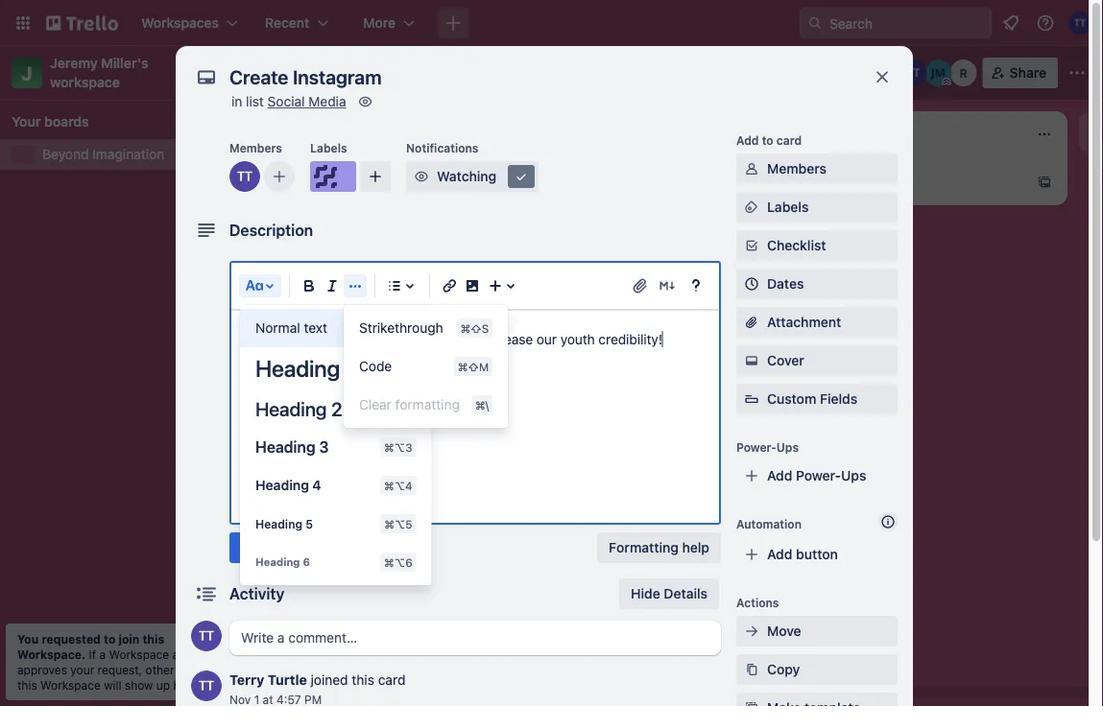 Task type: locate. For each thing, give the bounding box(es) containing it.
1 vertical spatial beyond imagination
[[42, 146, 164, 162]]

to up ⌘⇧m
[[465, 332, 478, 348]]

beyond down your boards
[[42, 146, 89, 162]]

add a card up labels link
[[845, 174, 913, 190]]

1 vertical spatial terry turtle (terryturtle) image
[[229, 161, 260, 192]]

this down "approves" at the bottom left of page
[[17, 679, 37, 692]]

sm image for members
[[742, 159, 761, 179]]

workspace down your
[[40, 679, 101, 692]]

sm image inside the checklist link
[[742, 236, 761, 255]]

0 vertical spatial add a card button
[[814, 167, 1029, 198]]

1 horizontal spatial imagination
[[341, 62, 438, 83]]

1 vertical spatial imagination
[[92, 146, 164, 162]]

up
[[156, 679, 170, 692]]

heading up heading 4
[[255, 438, 315, 457]]

a left more formatting icon
[[328, 289, 336, 305]]

description
[[229, 221, 313, 240]]

1 vertical spatial boards
[[177, 663, 215, 677]]

primary element
[[0, 0, 1103, 46]]

share button
[[983, 58, 1058, 88]]

add up the members link on the right top of page
[[736, 133, 759, 147]]

text styles image
[[243, 275, 266, 298]]

in left list
[[231, 94, 242, 109]]

social
[[386, 332, 421, 348]]

sm image down notifications
[[412, 167, 431, 186]]

filters
[[841, 65, 880, 81]]

1 horizontal spatial terry turtle (terryturtle) image
[[1069, 12, 1092, 35]]

power- down power-ups at right
[[796, 468, 841, 484]]

sm image inside labels link
[[742, 198, 761, 217]]

add to card
[[736, 133, 802, 147]]

this
[[142, 633, 164, 646], [352, 673, 374, 688], [17, 679, 37, 692]]

sm image for copy
[[742, 661, 761, 680]]

beyond
[[275, 62, 337, 83], [42, 146, 89, 162]]

1 vertical spatial in
[[218, 663, 228, 677]]

1 horizontal spatial a
[[328, 289, 336, 305]]

j
[[21, 61, 32, 84]]

2 vertical spatial to
[[104, 633, 116, 646]]

sm image left checklist
[[742, 236, 761, 255]]

sm image inside copy link
[[742, 661, 761, 680]]

0 horizontal spatial a
[[99, 648, 106, 662]]

⌘⌥5
[[384, 517, 412, 531]]

imagination up media at the left top of the page
[[341, 62, 438, 83]]

our
[[537, 332, 557, 348]]

request,
[[98, 663, 142, 677]]

ups
[[777, 441, 799, 454], [841, 468, 866, 484]]

notifications
[[406, 141, 479, 155]]

heading down save
[[255, 556, 300, 569]]

add down automation
[[767, 547, 793, 563]]

members up add members to card image
[[229, 141, 282, 155]]

0 vertical spatial beyond imagination
[[275, 62, 438, 83]]

1
[[345, 355, 355, 382]]

checklist
[[767, 238, 826, 253]]

0 vertical spatial imagination
[[341, 62, 438, 83]]

2 horizontal spatial to
[[762, 133, 774, 147]]

⌘⌥3
[[384, 441, 412, 454]]

labels link
[[736, 192, 898, 223]]

add
[[736, 133, 759, 147], [845, 174, 870, 190], [300, 289, 325, 305], [767, 468, 793, 484], [767, 547, 793, 563]]

0 horizontal spatial boards
[[44, 114, 89, 130]]

beyond imagination down the your boards with 1 items element
[[42, 146, 164, 162]]

0 horizontal spatial this
[[17, 679, 37, 692]]

beyond imagination up media at the left top of the page
[[275, 62, 438, 83]]

ups up add power-ups
[[777, 441, 799, 454]]

1 horizontal spatial add a card button
[[814, 167, 1029, 198]]

normal
[[255, 320, 300, 336]]

1 horizontal spatial labels
[[767, 199, 809, 215]]

group containing strikethrough
[[344, 309, 508, 424]]

sm image down copy link
[[742, 699, 761, 707]]

add button
[[767, 547, 838, 563]]

power- down custom
[[736, 441, 777, 454]]

1 horizontal spatial to
[[465, 332, 478, 348]]

to
[[762, 133, 774, 147], [465, 332, 478, 348], [104, 633, 116, 646]]

to up the members link on the right top of page
[[762, 133, 774, 147]]

add inside button
[[767, 547, 793, 563]]

terry turtle (terryturtle) image right the open information menu icon
[[1069, 12, 1092, 35]]

add up text
[[300, 289, 325, 305]]

sm image inside move link
[[742, 622, 761, 641]]

open information menu image
[[1036, 13, 1055, 33]]

sm image inside watching button
[[412, 167, 431, 186]]

this right join
[[142, 633, 164, 646]]

sm image down actions at the right bottom
[[742, 622, 761, 641]]

cover link
[[736, 346, 898, 376]]

media
[[308, 94, 346, 109]]

to left join
[[104, 633, 116, 646]]

open help dialog image
[[685, 275, 708, 298]]

you requested to join this workspace.
[[17, 633, 164, 662]]

0 horizontal spatial workspace
[[40, 679, 101, 692]]

turtle
[[268, 673, 307, 688]]

attach and insert link image
[[631, 277, 650, 296]]

5 heading from the top
[[255, 517, 302, 531]]

1 horizontal spatial power-
[[796, 468, 841, 484]]

we
[[251, 332, 270, 348]]

terry turtle joined this card
[[229, 673, 406, 688]]

None text field
[[220, 60, 854, 94]]

heading left 4
[[255, 478, 309, 493]]

heading for heading 2
[[255, 397, 327, 420]]

1 horizontal spatial beyond imagination
[[275, 62, 438, 83]]

italic ⌘i image
[[321, 275, 344, 298]]

add down power-ups at right
[[767, 468, 793, 484]]

heading 1 group
[[240, 309, 432, 582]]

color: purple, title: none image
[[280, 165, 319, 173]]

Main content area, start typing to enter text. text field
[[251, 328, 700, 351]]

approves
[[17, 663, 67, 677]]

1 vertical spatial workspace
[[40, 679, 101, 692]]

boards down admin
[[177, 663, 215, 677]]

checklist link
[[736, 230, 898, 261]]

1 heading from the top
[[255, 355, 340, 382]]

group
[[344, 309, 508, 424]]

6 heading from the top
[[255, 556, 300, 569]]

a for add a card button corresponding to the topmost create from template… icon
[[874, 174, 881, 190]]

1 horizontal spatial ups
[[841, 468, 866, 484]]

0 horizontal spatial create from template… image
[[764, 221, 780, 236]]

must
[[274, 332, 304, 348]]

custom fields button
[[736, 390, 898, 409]]

0 horizontal spatial add a card button
[[269, 282, 484, 313]]

custom
[[767, 391, 816, 407]]

your
[[12, 114, 41, 130]]

kickoff meeting
[[280, 247, 378, 263]]

sm image down add to card
[[742, 198, 761, 217]]

1 horizontal spatial this
[[142, 633, 164, 646]]

create from template… image
[[492, 290, 507, 305]]

create from template… image
[[1037, 175, 1052, 190], [764, 221, 780, 236]]

3 heading from the top
[[255, 438, 315, 457]]

labels up checklist
[[767, 199, 809, 215]]

add a card up text
[[300, 289, 368, 305]]

help
[[682, 540, 710, 556]]

0 vertical spatial add a card
[[845, 174, 913, 190]]

0 horizontal spatial beyond imagination
[[42, 146, 164, 162]]

1 horizontal spatial members
[[767, 161, 827, 177]]

attachment
[[767, 314, 841, 330]]

0 horizontal spatial members
[[229, 141, 282, 155]]

1 vertical spatial labels
[[767, 199, 809, 215]]

watching
[[437, 168, 497, 184]]

sm image left filters button
[[777, 58, 804, 84]]

1 vertical spatial add a card button
[[269, 282, 484, 313]]

your boards with 1 items element
[[12, 110, 229, 133]]

0 vertical spatial power-
[[736, 441, 777, 454]]

this inside you requested to join this workspace.
[[142, 633, 164, 646]]

create board or workspace image
[[444, 13, 463, 33]]

editor toolbar toolbar
[[239, 271, 711, 586]]

share
[[1010, 65, 1047, 81]]

0 horizontal spatial in
[[218, 663, 228, 677]]

beyond up "social media" link
[[275, 62, 337, 83]]

1 vertical spatial a
[[328, 289, 336, 305]]

1 horizontal spatial workspace
[[109, 648, 169, 662]]

members down add to card
[[767, 161, 827, 177]]

Write a comment text field
[[229, 621, 721, 656]]

boards right your
[[44, 114, 89, 130]]

2 heading from the top
[[255, 397, 327, 420]]

sm image down beyond imagination text box
[[356, 92, 375, 111]]

members
[[229, 141, 282, 155], [767, 161, 827, 177]]

terry turtle (terryturtle) image
[[1069, 12, 1092, 35], [229, 161, 260, 192]]

another
[[335, 332, 382, 348]]

imagination inside beyond imagination link
[[92, 146, 164, 162]]

fields
[[820, 391, 858, 407]]

1 vertical spatial ups
[[841, 468, 866, 484]]

boards
[[44, 114, 89, 130], [177, 663, 215, 677]]

back to home image
[[46, 8, 118, 38]]

sm image right the watching
[[512, 167, 531, 186]]

a right if
[[99, 648, 106, 662]]

sm image down add to card
[[742, 159, 761, 179]]

0 vertical spatial to
[[762, 133, 774, 147]]

a up labels link
[[874, 174, 881, 190]]

custom fields
[[767, 391, 858, 407]]

beyond imagination inside text box
[[275, 62, 438, 83]]

beyond imagination
[[275, 62, 438, 83], [42, 146, 164, 162]]

beyond imagination link
[[42, 145, 238, 164]]

⌘⇧m
[[458, 360, 489, 373]]

color: purple, title: none image
[[310, 161, 356, 192]]

show
[[125, 679, 153, 692]]

in
[[231, 94, 242, 109], [218, 663, 228, 677]]

imagination down the your boards with 1 items element
[[92, 146, 164, 162]]

formatting
[[609, 540, 679, 556]]

workspace
[[50, 74, 120, 90]]

add
[[308, 332, 331, 348]]

sm image left copy
[[742, 661, 761, 680]]

0 vertical spatial members
[[229, 141, 282, 155]]

0 horizontal spatial terry turtle (terryturtle) image
[[229, 161, 260, 192]]

a for create from template… image's add a card button
[[328, 289, 336, 305]]

dates
[[767, 276, 804, 292]]

0 vertical spatial a
[[874, 174, 881, 190]]

⌘⌥4
[[384, 479, 412, 493]]

0 horizontal spatial imagination
[[92, 146, 164, 162]]

heading down the must
[[255, 355, 340, 382]]

rubyanndersson (rubyanndersson) image
[[950, 60, 977, 86]]

0 vertical spatial ups
[[777, 441, 799, 454]]

move
[[767, 624, 801, 639]]

sm image inside the members link
[[742, 159, 761, 179]]

0 vertical spatial terry turtle (terryturtle) image
[[1069, 12, 1092, 35]]

heading left 5
[[255, 517, 302, 531]]

Search field
[[823, 9, 991, 37]]

ups down fields
[[841, 468, 866, 484]]

⌘⌥2
[[384, 402, 412, 416]]

4 heading from the top
[[255, 478, 309, 493]]

create
[[280, 178, 322, 194]]

in left terry
[[218, 663, 228, 677]]

link image
[[438, 275, 461, 298]]

card up labels link
[[885, 174, 913, 190]]

1 vertical spatial beyond
[[42, 146, 89, 162]]

0 vertical spatial create from template… image
[[1037, 175, 1052, 190]]

this right joined
[[352, 673, 374, 688]]

social
[[268, 94, 305, 109]]

2 horizontal spatial a
[[874, 174, 881, 190]]

sm image
[[777, 58, 804, 84], [512, 167, 531, 186], [742, 198, 761, 217], [742, 351, 761, 371], [742, 699, 761, 707]]

sm image left "cover"
[[742, 351, 761, 371]]

0 vertical spatial boards
[[44, 114, 89, 130]]

terry turtle (terryturtle) image left add members to card image
[[229, 161, 260, 192]]

terry turtle (terryturtle) image
[[900, 60, 927, 86], [484, 200, 507, 223], [191, 621, 222, 652], [191, 671, 222, 702]]

heading for heading 3
[[255, 438, 315, 457]]

your boards
[[12, 114, 89, 130]]

card
[[777, 133, 802, 147], [885, 174, 913, 190], [339, 289, 368, 305], [378, 673, 406, 688]]

terry
[[229, 673, 264, 688]]

sm image
[[356, 92, 375, 111], [742, 159, 761, 179], [412, 167, 431, 186], [742, 236, 761, 255], [742, 622, 761, 641], [742, 661, 761, 680]]

0 horizontal spatial to
[[104, 633, 116, 646]]

0 horizontal spatial ups
[[777, 441, 799, 454]]

0 vertical spatial labels
[[310, 141, 347, 155]]

workspace down join
[[109, 648, 169, 662]]

0 vertical spatial in
[[231, 94, 242, 109]]

jeremy miller (jeremymiller198) image
[[925, 60, 952, 86]]

youth
[[560, 332, 595, 348]]

1 horizontal spatial beyond
[[275, 62, 337, 83]]

1 horizontal spatial boards
[[177, 663, 215, 677]]

heading up heading 3
[[255, 397, 327, 420]]

save button
[[229, 533, 283, 564]]

1 vertical spatial create from template… image
[[764, 221, 780, 236]]

2 vertical spatial a
[[99, 648, 106, 662]]

dates button
[[736, 269, 898, 300]]

terry turtle (terryturtle) image left r
[[900, 60, 927, 86]]

1 vertical spatial to
[[465, 332, 478, 348]]

joined
[[311, 673, 348, 688]]

0 horizontal spatial labels
[[310, 141, 347, 155]]

0 vertical spatial beyond
[[275, 62, 337, 83]]

1 vertical spatial add a card
[[300, 289, 368, 305]]

labels up color: purple, title: none image
[[310, 141, 347, 155]]

1 horizontal spatial create from template… image
[[1037, 175, 1052, 190]]



Task type: describe. For each thing, give the bounding box(es) containing it.
4
[[312, 478, 321, 493]]

1 horizontal spatial in
[[231, 94, 242, 109]]

heading for heading 4
[[255, 478, 309, 493]]

heading 1
[[255, 355, 355, 382]]

will
[[104, 679, 121, 692]]

heading for heading 6
[[255, 556, 300, 569]]

⌘\
[[475, 398, 489, 412]]

miller's
[[101, 55, 149, 71]]

hide
[[631, 586, 660, 602]]

⌘⌥6
[[384, 556, 412, 569]]

hide details
[[631, 586, 708, 602]]

add button button
[[736, 540, 898, 570]]

terry turtle (terryturtle) image down watching button
[[484, 200, 507, 223]]

this inside if a workspace admin approves your request, other boards in this workspace will show up here.
[[17, 679, 37, 692]]

instagram
[[325, 178, 387, 194]]

terry turtle (terryturtle) image down admin
[[191, 671, 222, 702]]

increase
[[481, 332, 533, 348]]

actions
[[736, 596, 779, 610]]

0 horizontal spatial beyond
[[42, 146, 89, 162]]

1 horizontal spatial add a card
[[845, 174, 913, 190]]

add power-ups
[[767, 468, 866, 484]]

automation
[[736, 517, 802, 531]]

if a workspace admin approves your request, other boards in this workspace will show up here.
[[17, 648, 228, 692]]

list
[[246, 94, 264, 109]]

create instagram
[[280, 178, 387, 194]]

your
[[70, 663, 94, 677]]

2
[[331, 397, 342, 420]]

0 notifications image
[[999, 12, 1023, 35]]

add members to card image
[[272, 167, 287, 186]]

sm image inside 'cover' link
[[742, 351, 761, 371]]

5
[[306, 517, 313, 531]]

view markdown image
[[658, 277, 677, 296]]

1 vertical spatial power-
[[796, 468, 841, 484]]

other
[[146, 663, 174, 677]]

heading for heading 5
[[255, 517, 302, 531]]

add up labels link
[[845, 174, 870, 190]]

⌘⌥1
[[386, 362, 412, 375]]

watching button
[[406, 161, 539, 192]]

terry turtle (terryturtle) image up here.
[[191, 621, 222, 652]]

kickoff
[[280, 247, 324, 263]]

show menu image
[[1068, 63, 1087, 83]]

sm image for checklist
[[742, 236, 761, 255]]

requested
[[42, 633, 101, 646]]

more formatting image
[[344, 275, 367, 298]]

search image
[[807, 15, 823, 31]]

boards inside if a workspace admin approves your request, other boards in this workspace will show up here.
[[177, 663, 215, 677]]

move link
[[736, 616, 898, 647]]

admin
[[172, 648, 205, 662]]

normal text
[[255, 320, 327, 336]]

a inside if a workspace admin approves your request, other boards in this workspace will show up here.
[[99, 648, 106, 662]]

Board name text field
[[265, 58, 448, 88]]

filters button
[[812, 58, 886, 88]]

imagination inside beyond imagination text box
[[341, 62, 438, 83]]

hide details link
[[619, 579, 719, 610]]

card up the members link on the right top of page
[[777, 133, 802, 147]]

2 horizontal spatial this
[[352, 673, 374, 688]]

if
[[89, 648, 96, 662]]

heading 5
[[255, 517, 313, 531]]

add a card button for create from template… image
[[269, 282, 484, 313]]

copy
[[767, 662, 800, 678]]

0 horizontal spatial power-
[[736, 441, 777, 454]]

clear formatting
[[359, 397, 460, 413]]

r
[[960, 66, 968, 80]]

6
[[303, 556, 310, 569]]

copy link
[[736, 655, 898, 686]]

button
[[796, 547, 838, 563]]

card right joined
[[378, 673, 406, 688]]

lists image
[[383, 275, 406, 298]]

jeremy miller's workspace
[[50, 55, 152, 90]]

clear
[[359, 397, 392, 413]]

in inside if a workspace admin approves your request, other boards in this workspace will show up here.
[[218, 663, 228, 677]]

sm image inside watching button
[[512, 167, 531, 186]]

to inside you requested to join this workspace.
[[104, 633, 116, 646]]

details
[[664, 586, 708, 602]]

heading 6
[[255, 556, 310, 569]]

to inside text field
[[465, 332, 478, 348]]

add a card button for the topmost create from template… icon
[[814, 167, 1029, 198]]

1 vertical spatial members
[[767, 161, 827, 177]]

attachment button
[[736, 307, 898, 338]]

beyond inside text box
[[275, 62, 337, 83]]

heading 2
[[255, 397, 342, 420]]

code
[[359, 359, 392, 374]]

social media link
[[268, 94, 346, 109]]

image image
[[461, 275, 484, 298]]

cancel
[[300, 540, 344, 556]]

create instagram link
[[280, 177, 503, 196]]

0 vertical spatial workspace
[[109, 648, 169, 662]]

workspace.
[[17, 648, 86, 662]]

meeting
[[327, 247, 378, 263]]

save
[[241, 540, 272, 556]]

sm image for move
[[742, 622, 761, 641]]

cancel button
[[289, 533, 355, 564]]

media
[[425, 332, 462, 348]]

in list social media
[[231, 94, 346, 109]]

0 horizontal spatial add a card
[[300, 289, 368, 305]]

labels inside labels link
[[767, 199, 809, 215]]

kickoff meeting link
[[280, 246, 503, 265]]

power-ups
[[736, 441, 799, 454]]

⌘⇧s
[[460, 322, 489, 335]]

text
[[304, 320, 327, 336]]

⌘⌥0
[[384, 322, 412, 335]]

you
[[17, 633, 39, 646]]

heading 4
[[255, 478, 321, 493]]

heading 3
[[255, 438, 329, 457]]

formatting help
[[609, 540, 710, 556]]

heading for heading 1
[[255, 355, 340, 382]]

add power-ups link
[[736, 461, 898, 492]]

formatting help link
[[597, 533, 721, 564]]

credibility!
[[599, 332, 662, 348]]

card down the meeting
[[339, 289, 368, 305]]

r button
[[950, 60, 977, 86]]

bold ⌘b image
[[298, 275, 321, 298]]

formatting
[[395, 397, 460, 413]]

sm image for watching
[[412, 167, 431, 186]]



Task type: vqa. For each thing, say whether or not it's contained in the screenshot.
bottom Invite
no



